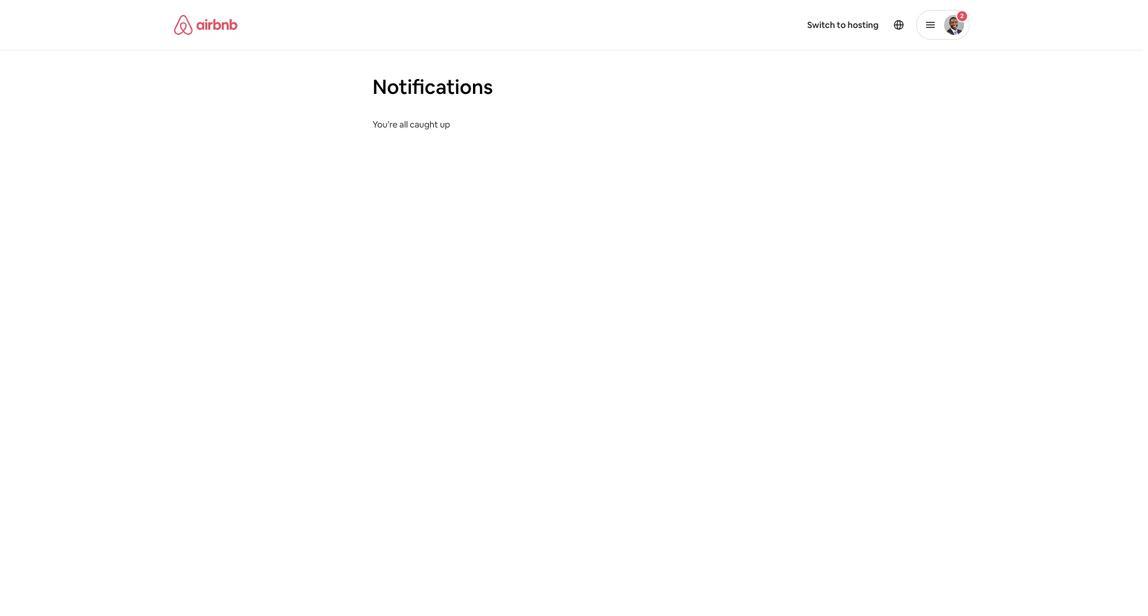 Task type: locate. For each thing, give the bounding box(es) containing it.
profile element
[[587, 0, 970, 50]]

up
[[440, 119, 451, 130]]

hosting
[[848, 19, 879, 30]]



Task type: vqa. For each thing, say whether or not it's contained in the screenshot.
Switch To Hosting link
yes



Task type: describe. For each thing, give the bounding box(es) containing it.
switch
[[808, 19, 836, 30]]

switch to hosting link
[[800, 12, 887, 38]]

all
[[400, 119, 408, 130]]

to
[[838, 19, 847, 30]]

you're
[[373, 119, 398, 130]]

caught
[[410, 119, 438, 130]]

2 button
[[917, 10, 970, 40]]

notifications
[[373, 74, 493, 100]]

you're all caught up
[[373, 119, 451, 130]]

switch to hosting
[[808, 19, 879, 30]]

2
[[961, 12, 964, 20]]



